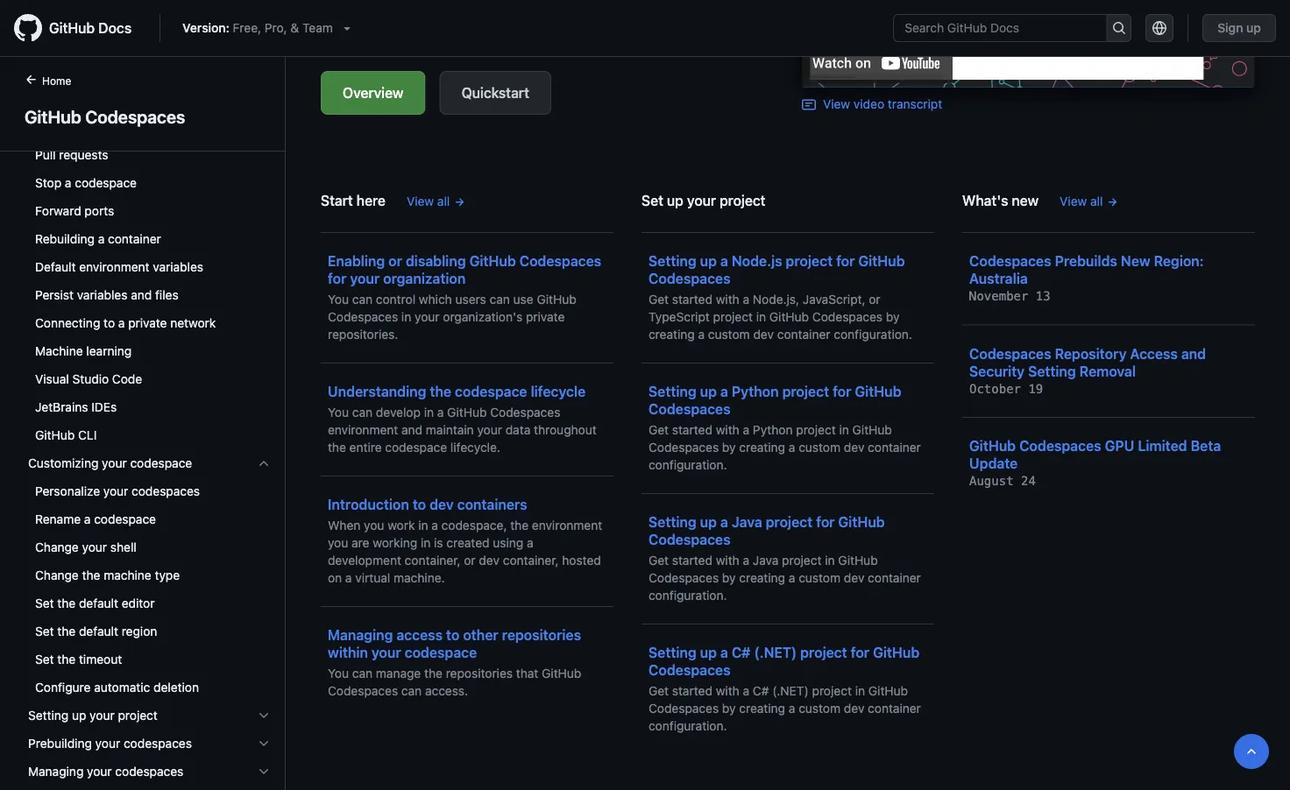 Task type: describe. For each thing, give the bounding box(es) containing it.
search image
[[1112, 21, 1126, 35]]

1 vertical spatial you
[[328, 536, 348, 550]]

select language: current language is english image
[[1153, 21, 1167, 35]]

overview link
[[321, 71, 426, 115]]

javascript,
[[803, 292, 866, 307]]

change for change your shell
[[35, 540, 79, 555]]

you for managing access to other repositories within your codespace
[[328, 666, 349, 681]]

can left "use"
[[490, 292, 510, 307]]

machine
[[104, 568, 151, 583]]

0 horizontal spatial c#
[[732, 645, 751, 661]]

limited
[[1138, 438, 1187, 454]]

&
[[290, 21, 299, 35]]

by inside setting up a c# (.net) project for github codespaces get started with a c# (.net) project in github codespaces by creating a custom dev container configuration.
[[722, 702, 736, 716]]

custom inside setting up a node.js project for github codespaces get started with a node.js, javascript, or typescript project in github codespaces by creating a custom dev container configuration.
[[708, 327, 750, 342]]

github codespaces
[[25, 106, 185, 127]]

rename
[[35, 512, 81, 527]]

environment inside the github codespaces 'element'
[[79, 260, 150, 274]]

setting up a java project for github codespaces get started with a java project in github codespaces by creating a custom dev container configuration.
[[649, 514, 921, 603]]

view all for what's new
[[1060, 194, 1103, 208]]

up for setting up a java project for github codespaces get started with a java project in github codespaces by creating a custom dev container configuration.
[[700, 514, 717, 531]]

all for new
[[1090, 194, 1103, 208]]

view all link for start here
[[407, 192, 465, 211]]

dev inside setting up a node.js project for github codespaces get started with a node.js, javascript, or typescript project in github codespaces by creating a custom dev container configuration.
[[753, 327, 774, 342]]

enabling or disabling github codespaces for your organization you can control which users can use github codespaces in your organization's private repositories.
[[328, 253, 602, 342]]

all for disabling
[[437, 194, 450, 208]]

here
[[357, 192, 386, 209]]

a inside understanding the codespace lifecycle you can develop in a github codespaces environment and maintain your data throughout the entire codespace lifecycle.
[[437, 405, 444, 420]]

change the machine type
[[35, 568, 180, 583]]

custom inside setting up a java project for github codespaces get started with a java project in github codespaces by creating a custom dev container configuration.
[[799, 571, 841, 585]]

pro,
[[265, 21, 287, 35]]

australia
[[969, 270, 1028, 287]]

view all for start here
[[407, 194, 450, 208]]

in inside setting up a c# (.net) project for github codespaces get started with a c# (.net) project in github codespaces by creating a custom dev container configuration.
[[855, 684, 865, 698]]

get inside setting up a c# (.net) project for github codespaces get started with a c# (.net) project in github codespaces by creating a custom dev container configuration.
[[649, 684, 669, 698]]

enabling
[[328, 253, 385, 269]]

created
[[446, 536, 490, 550]]

in inside setting up a java project for github codespaces get started with a java project in github codespaces by creating a custom dev container configuration.
[[825, 553, 835, 568]]

container inside setting up a c# (.net) project for github codespaces get started with a c# (.net) project in github codespaces by creating a custom dev container configuration.
[[868, 702, 921, 716]]

default
[[35, 260, 76, 274]]

1 horizontal spatial you
[[364, 518, 384, 533]]

the up set the timeout
[[57, 625, 76, 639]]

are
[[352, 536, 369, 550]]

virtual
[[355, 571, 390, 585]]

get for setting up a node.js project for github codespaces
[[649, 292, 669, 307]]

codespaces for personalize your codespaces
[[132, 484, 200, 499]]

machine
[[35, 344, 83, 359]]

environment for understanding
[[328, 423, 398, 437]]

rename a codespace link
[[21, 506, 278, 534]]

can inside understanding the codespace lifecycle you can develop in a github codespaces environment and maintain your data throughout the entire codespace lifecycle.
[[352, 405, 373, 420]]

disabling
[[406, 253, 466, 269]]

managing access to other repositories within your codespace you can manage the repositories that github codespaces can access.
[[328, 627, 581, 698]]

change your shell
[[35, 540, 137, 555]]

codespaces inside 'codespaces prebuilds new region: australia november 13'
[[969, 253, 1052, 269]]

1 horizontal spatial view
[[823, 96, 850, 111]]

with inside setting up a c# (.net) project for github codespaces get started with a c# (.net) project in github codespaces by creating a custom dev container configuration.
[[716, 684, 740, 698]]

with for python
[[716, 423, 740, 437]]

default for editor
[[79, 597, 118, 611]]

setting up a c# (.net) project for github codespaces get started with a c# (.net) project in github codespaces by creating a custom dev container configuration.
[[649, 645, 921, 734]]

on
[[328, 571, 342, 585]]

stop a codespace
[[35, 176, 137, 190]]

codespace inside the "managing access to other repositories within your codespace you can manage the repositories that github codespaces can access."
[[405, 645, 477, 661]]

organization
[[383, 270, 466, 287]]

up for setting up a node.js project for github codespaces get started with a node.js, javascript, or typescript project in github codespaces by creating a custom dev container configuration.
[[700, 253, 717, 269]]

prebuilds
[[1055, 253, 1118, 269]]

setting up a python project for github codespaces get started with a python project in github codespaces by creating a custom dev container configuration.
[[649, 383, 921, 472]]

or inside enabling or disabling github codespaces for your organization you can control which users can use github codespaces in your organization's private repositories.
[[388, 253, 402, 269]]

when
[[328, 518, 361, 533]]

setting for setting up a python project for github codespaces
[[649, 383, 697, 400]]

version:
[[182, 21, 230, 35]]

0 vertical spatial java
[[732, 514, 762, 531]]

customizing
[[28, 456, 99, 471]]

deletion
[[153, 681, 199, 695]]

set for set up your project
[[642, 192, 663, 209]]

requests
[[59, 148, 108, 162]]

set for set the timeout
[[35, 653, 54, 667]]

persist variables and files link
[[21, 281, 278, 309]]

private inside enabling or disabling github codespaces for your organization you can control which users can use github codespaces in your organization's private repositories.
[[526, 310, 565, 324]]

up for setting up a python project for github codespaces get started with a python project in github codespaces by creating a custom dev container configuration.
[[700, 383, 717, 400]]

home link
[[18, 73, 99, 90]]

managing for access
[[328, 627, 393, 644]]

codespaces inside the "managing access to other repositories within your codespace you can manage the repositories that github codespaces can access."
[[328, 684, 398, 698]]

the up maintain
[[430, 383, 451, 400]]

new
[[1121, 253, 1151, 269]]

sc 9kayk9 0 image for customizing your codespace
[[257, 457, 271, 471]]

you for enabling or disabling github codespaces for your organization
[[328, 292, 349, 307]]

jetbrains ides
[[35, 400, 117, 415]]

development
[[328, 553, 401, 568]]

configuration. inside setting up a java project for github codespaces get started with a java project in github codespaces by creating a custom dev container configuration.
[[649, 588, 727, 603]]

or inside introduction to dev containers when you work in a codespace, the environment you are working in is created using a development container, or dev container, hosted on a virtual machine.
[[464, 553, 476, 568]]

github codespaces link
[[21, 103, 264, 130]]

your inside "link"
[[82, 540, 107, 555]]

configuration. inside setting up a node.js project for github codespaces get started with a node.js, javascript, or typescript project in github codespaces by creating a custom dev container configuration.
[[834, 327, 912, 342]]

other
[[463, 627, 499, 644]]

within
[[328, 645, 368, 661]]

your inside understanding the codespace lifecycle you can develop in a github codespaces environment and maintain your data throughout the entire codespace lifecycle.
[[477, 423, 502, 437]]

in inside understanding the codespace lifecycle you can develop in a github codespaces environment and maintain your data throughout the entire codespace lifecycle.
[[424, 405, 434, 420]]

jetbrains ides link
[[21, 394, 278, 422]]

new
[[1012, 192, 1039, 209]]

github inside github codespaces gpu limited beta update august 24
[[969, 438, 1016, 454]]

by inside setting up a node.js project for github codespaces get started with a node.js, javascript, or typescript project in github codespaces by creating a custom dev container configuration.
[[886, 310, 900, 324]]

working
[[373, 536, 417, 550]]

2 container, from the left
[[503, 553, 559, 568]]

machine learning
[[35, 344, 132, 359]]

codespaces inside understanding the codespace lifecycle you can develop in a github codespaces environment and maintain your data throughout the entire codespace lifecycle.
[[490, 405, 560, 420]]

setting for setting up a node.js project for github codespaces
[[649, 253, 697, 269]]

files
[[155, 288, 179, 302]]

pull
[[35, 148, 56, 162]]

container inside setting up a python project for github codespaces get started with a python project in github codespaces by creating a custom dev container configuration.
[[868, 440, 921, 455]]

codespaces for prebuilding your codespaces
[[124, 737, 192, 751]]

personalize your codespaces
[[35, 484, 200, 499]]

managing for your
[[28, 765, 84, 779]]

and inside codespaces repository access and security setting removal october 19
[[1181, 345, 1206, 362]]

type
[[155, 568, 180, 583]]

in inside setting up a python project for github codespaces get started with a python project in github codespaces by creating a custom dev container configuration.
[[839, 423, 849, 437]]

1 container, from the left
[[405, 553, 461, 568]]

is
[[434, 536, 443, 550]]

up for sign up
[[1247, 21, 1261, 35]]

codespace for stop
[[75, 176, 137, 190]]

understanding
[[328, 383, 426, 400]]

started for setting up a python project for github codespaces
[[672, 423, 713, 437]]

lifecycle.
[[451, 440, 500, 455]]

control
[[376, 292, 416, 307]]

managing your codespaces
[[28, 765, 184, 779]]

the up configure at the left of page
[[57, 653, 76, 667]]

video
[[854, 96, 885, 111]]

view video transcript
[[823, 96, 943, 111]]

configure
[[35, 681, 91, 695]]

code
[[112, 372, 142, 387]]

forward
[[35, 204, 81, 218]]

august
[[969, 474, 1014, 489]]

the inside introduction to dev containers when you work in a codespace, the environment you are working in is created using a development container, or dev container, hosted on a virtual machine.
[[510, 518, 529, 533]]

set up your project
[[642, 192, 766, 209]]

0 vertical spatial python
[[732, 383, 779, 400]]

transcript
[[888, 96, 943, 111]]

setting inside dropdown button
[[28, 709, 69, 723]]

region
[[122, 625, 157, 639]]

by inside setting up a python project for github codespaces get started with a python project in github codespaces by creating a custom dev container configuration.
[[722, 440, 736, 455]]

github inside the "managing access to other repositories within your codespace you can manage the repositories that github codespaces can access."
[[542, 666, 581, 681]]

use
[[513, 292, 534, 307]]

codespaces inside github codespaces gpu limited beta update august 24
[[1020, 438, 1102, 454]]

timeout
[[79, 653, 122, 667]]

hosted
[[562, 553, 601, 568]]

environment for introduction
[[532, 518, 602, 533]]

configuration. inside setting up a python project for github codespaces get started with a python project in github codespaces by creating a custom dev container configuration.
[[649, 458, 727, 472]]

the up set the default editor
[[82, 568, 100, 583]]

configuration. inside setting up a c# (.net) project for github codespaces get started with a c# (.net) project in github codespaces by creating a custom dev container configuration.
[[649, 719, 727, 734]]

dev inside setting up a python project for github codespaces get started with a python project in github codespaces by creating a custom dev container configuration.
[[844, 440, 865, 455]]

prebuilding your codespaces button
[[21, 730, 278, 758]]

github docs link
[[14, 14, 146, 42]]

stop
[[35, 176, 61, 190]]

default for region
[[79, 625, 118, 639]]

setting for setting up a c# (.net) project for github codespaces
[[649, 645, 697, 661]]

you inside understanding the codespace lifecycle you can develop in a github codespaces environment and maintain your data throughout the entire codespace lifecycle.
[[328, 405, 349, 420]]

started for setting up a java project for github codespaces
[[672, 553, 713, 568]]

manage
[[376, 666, 421, 681]]

link image
[[802, 98, 816, 112]]

october
[[969, 382, 1021, 396]]

up for set up your project
[[667, 192, 684, 209]]

view for codespaces prebuilds new region: australia
[[1060, 194, 1087, 208]]

codespaces repository access and security setting removal october 19
[[969, 345, 1206, 396]]

container inside setting up a node.js project for github codespaces get started with a node.js, javascript, or typescript project in github codespaces by creating a custom dev container configuration.
[[777, 327, 831, 342]]

sc 9kayk9 0 image
[[257, 765, 271, 779]]

view video transcript link
[[802, 96, 943, 112]]

october 19 element
[[969, 382, 1043, 396]]

prebuilding your codespaces
[[28, 737, 192, 751]]

custom inside setting up a python project for github codespaces get started with a python project in github codespaces by creating a custom dev container configuration.
[[799, 440, 841, 455]]

entire
[[349, 440, 382, 455]]

for for setting up a node.js project for github codespaces
[[836, 253, 855, 269]]

change the machine type link
[[21, 562, 278, 590]]

can down 'manage'
[[401, 684, 422, 698]]

repository
[[1055, 345, 1127, 362]]

scroll to top image
[[1245, 745, 1259, 759]]

set the timeout
[[35, 653, 122, 667]]

repositories.
[[328, 327, 398, 342]]

version: free, pro, & team
[[182, 21, 333, 35]]

github cli
[[35, 428, 97, 443]]

1 vertical spatial python
[[753, 423, 793, 437]]

home
[[42, 75, 71, 87]]

Search GitHub Docs search field
[[894, 15, 1107, 41]]

setting up your project
[[28, 709, 158, 723]]

setting inside codespaces repository access and security setting removal october 19
[[1028, 363, 1076, 379]]

access.
[[425, 684, 468, 698]]

and inside understanding the codespace lifecycle you can develop in a github codespaces environment and maintain your data throughout the entire codespace lifecycle.
[[402, 423, 423, 437]]



Task type: vqa. For each thing, say whether or not it's contained in the screenshot.
INCLUDING:
no



Task type: locate. For each thing, give the bounding box(es) containing it.
0 vertical spatial c#
[[732, 645, 751, 661]]

a
[[65, 176, 71, 190], [98, 232, 105, 246], [720, 253, 728, 269], [743, 292, 750, 307], [118, 316, 125, 330], [698, 327, 705, 342], [720, 383, 728, 400], [437, 405, 444, 420], [743, 423, 750, 437], [789, 440, 795, 455], [84, 512, 91, 527], [720, 514, 728, 531], [432, 518, 438, 533], [527, 536, 533, 550], [743, 553, 750, 568], [345, 571, 352, 585], [789, 571, 795, 585], [720, 645, 728, 661], [743, 684, 750, 698], [789, 702, 795, 716]]

private
[[526, 310, 565, 324], [128, 316, 167, 330]]

lifecycle
[[531, 383, 586, 400]]

and down develop
[[402, 423, 423, 437]]

view all right here
[[407, 194, 450, 208]]

sc 9kayk9 0 image inside "setting up your project" dropdown button
[[257, 709, 271, 723]]

up inside setting up a java project for github codespaces get started with a java project in github codespaces by creating a custom dev container configuration.
[[700, 514, 717, 531]]

change inside "link"
[[35, 540, 79, 555]]

by
[[886, 310, 900, 324], [722, 440, 736, 455], [722, 571, 736, 585], [722, 702, 736, 716]]

august 24 element
[[969, 474, 1036, 489]]

1 vertical spatial you
[[328, 405, 349, 420]]

codespace,
[[442, 518, 507, 533]]

to inside 'link'
[[104, 316, 115, 330]]

codespaces inside 'element'
[[85, 106, 185, 127]]

2 vertical spatial or
[[464, 553, 476, 568]]

up inside sign up link
[[1247, 21, 1261, 35]]

1 with from the top
[[716, 292, 740, 307]]

0 horizontal spatial view all link
[[407, 192, 465, 211]]

to left other
[[446, 627, 460, 644]]

container inside the github codespaces 'element'
[[108, 232, 161, 246]]

to for connecting
[[104, 316, 115, 330]]

for for setting up a python project for github codespaces
[[833, 383, 852, 400]]

4 with from the top
[[716, 684, 740, 698]]

your inside dropdown button
[[90, 709, 115, 723]]

november
[[969, 289, 1029, 304]]

quickstart link
[[440, 71, 551, 115]]

sc 9kayk9 0 image inside prebuilding your codespaces dropdown button
[[257, 737, 271, 751]]

by inside setting up a java project for github codespaces get started with a java project in github codespaces by creating a custom dev container configuration.
[[722, 571, 736, 585]]

up inside setting up a c# (.net) project for github codespaces get started with a c# (.net) project in github codespaces by creating a custom dev container configuration.
[[700, 645, 717, 661]]

set for set the default region
[[35, 625, 54, 639]]

1 horizontal spatial view all
[[1060, 194, 1103, 208]]

1 vertical spatial (.net)
[[772, 684, 809, 698]]

node.js
[[732, 253, 782, 269]]

container inside setting up a java project for github codespaces get started with a java project in github codespaces by creating a custom dev container configuration.
[[868, 571, 921, 585]]

the inside the "managing access to other repositories within your codespace you can manage the repositories that github codespaces can access."
[[424, 666, 443, 681]]

to up work
[[413, 496, 426, 513]]

1 all from the left
[[437, 194, 450, 208]]

to for introduction
[[413, 496, 426, 513]]

2 vertical spatial sc 9kayk9 0 image
[[257, 737, 271, 751]]

codespace for customizing
[[130, 456, 192, 471]]

1 horizontal spatial all
[[1090, 194, 1103, 208]]

managing inside the "managing access to other repositories within your codespace you can manage the repositories that github codespaces can access."
[[328, 627, 393, 644]]

connecting
[[35, 316, 100, 330]]

set the timeout link
[[21, 646, 278, 674]]

get inside setting up a python project for github codespaces get started with a python project in github codespaces by creating a custom dev container configuration.
[[649, 423, 669, 437]]

rename a codespace
[[35, 512, 156, 527]]

codespaces down "setting up your project" dropdown button
[[124, 737, 192, 751]]

1 horizontal spatial view all link
[[1060, 192, 1119, 211]]

view all link
[[407, 192, 465, 211], [1060, 192, 1119, 211]]

2 customizing your codespace element from the top
[[14, 478, 285, 702]]

1 vertical spatial change
[[35, 568, 79, 583]]

with for node.js
[[716, 292, 740, 307]]

set for set the default editor
[[35, 597, 54, 611]]

for for setting up a java project for github codespaces
[[816, 514, 835, 531]]

1 horizontal spatial container,
[[503, 553, 559, 568]]

1 sc 9kayk9 0 image from the top
[[257, 457, 271, 471]]

dev
[[753, 327, 774, 342], [844, 440, 865, 455], [430, 496, 454, 513], [479, 553, 500, 568], [844, 571, 865, 585], [844, 702, 865, 716]]

c#
[[732, 645, 751, 661], [753, 684, 769, 698]]

1 vertical spatial default
[[79, 625, 118, 639]]

you down introduction
[[364, 518, 384, 533]]

the up using
[[510, 518, 529, 533]]

0 horizontal spatial to
[[104, 316, 115, 330]]

1 get from the top
[[649, 292, 669, 307]]

dev inside setting up a c# (.net) project for github codespaces get started with a c# (.net) project in github codespaces by creating a custom dev container configuration.
[[844, 702, 865, 716]]

customizing your codespace element containing personalize your codespaces
[[14, 478, 285, 702]]

machine.
[[394, 571, 445, 585]]

4 get from the top
[[649, 684, 669, 698]]

and right access
[[1181, 345, 1206, 362]]

codespace
[[75, 176, 137, 190], [455, 383, 527, 400], [385, 440, 447, 455], [130, 456, 192, 471], [94, 512, 156, 527], [405, 645, 477, 661]]

for inside setting up a java project for github codespaces get started with a java project in github codespaces by creating a custom dev container configuration.
[[816, 514, 835, 531]]

november 13 element
[[969, 289, 1051, 304]]

codespace for rename
[[94, 512, 156, 527]]

environment up hosted
[[532, 518, 602, 533]]

codespaces prebuilds new region: australia november 13
[[969, 253, 1204, 304]]

update
[[969, 455, 1018, 472]]

overview
[[343, 85, 404, 101]]

persist
[[35, 288, 74, 302]]

2 sc 9kayk9 0 image from the top
[[257, 709, 271, 723]]

set the default region
[[35, 625, 157, 639]]

all up disabling
[[437, 194, 450, 208]]

0 vertical spatial you
[[364, 518, 384, 533]]

codespace inside stop a codespace link
[[75, 176, 137, 190]]

default up the timeout
[[79, 625, 118, 639]]

2 change from the top
[[35, 568, 79, 583]]

gpu
[[1105, 438, 1135, 454]]

visual studio code
[[35, 372, 142, 387]]

creating inside setting up a python project for github codespaces get started with a python project in github codespaces by creating a custom dev container configuration.
[[739, 440, 785, 455]]

2 vertical spatial environment
[[532, 518, 602, 533]]

for for enabling or disabling github codespaces for your organization
[[328, 270, 347, 287]]

python
[[732, 383, 779, 400], [753, 423, 793, 437]]

0 horizontal spatial variables
[[77, 288, 127, 302]]

0 vertical spatial and
[[131, 288, 152, 302]]

or down created
[[464, 553, 476, 568]]

set
[[642, 192, 663, 209], [35, 597, 54, 611], [35, 625, 54, 639], [35, 653, 54, 667]]

3 started from the top
[[672, 553, 713, 568]]

0 vertical spatial repositories
[[502, 627, 581, 644]]

creating inside setting up a c# (.net) project for github codespaces get started with a c# (.net) project in github codespaces by creating a custom dev container configuration.
[[739, 702, 785, 716]]

setting for setting up a java project for github codespaces
[[649, 514, 697, 531]]

1 vertical spatial java
[[753, 553, 779, 568]]

3 with from the top
[[716, 553, 740, 568]]

0 vertical spatial change
[[35, 540, 79, 555]]

1 horizontal spatial variables
[[153, 260, 203, 274]]

understanding the codespace lifecycle you can develop in a github codespaces environment and maintain your data throughout the entire codespace lifecycle.
[[328, 383, 597, 455]]

2 horizontal spatial to
[[446, 627, 460, 644]]

24
[[1021, 474, 1036, 489]]

view right new
[[1060, 194, 1087, 208]]

for inside setting up a python project for github codespaces get started with a python project in github codespaces by creating a custom dev container configuration.
[[833, 383, 852, 400]]

work
[[388, 518, 415, 533]]

change down change your shell in the left of the page
[[35, 568, 79, 583]]

view all link up disabling
[[407, 192, 465, 211]]

setting inside setting up a python project for github codespaces get started with a python project in github codespaces by creating a custom dev container configuration.
[[649, 383, 697, 400]]

with for java
[[716, 553, 740, 568]]

codespace inside customizing your codespace "dropdown button"
[[130, 456, 192, 471]]

19
[[1029, 382, 1043, 396]]

1 horizontal spatial private
[[526, 310, 565, 324]]

0 vertical spatial or
[[388, 253, 402, 269]]

for inside setting up a c# (.net) project for github codespaces get started with a c# (.net) project in github codespaces by creating a custom dev container configuration.
[[851, 645, 870, 661]]

1 vertical spatial codespaces
[[124, 737, 192, 751]]

view all right new
[[1060, 194, 1103, 208]]

1 horizontal spatial managing
[[328, 627, 393, 644]]

None search field
[[893, 14, 1132, 42]]

view right here
[[407, 194, 434, 208]]

2 vertical spatial codespaces
[[115, 765, 184, 779]]

0 vertical spatial to
[[104, 316, 115, 330]]

node.js,
[[753, 292, 799, 307]]

personalize your codespaces link
[[21, 478, 278, 506]]

1 customizing your codespace element from the top
[[14, 450, 285, 702]]

or inside setting up a node.js project for github codespaces get started with a node.js, javascript, or typescript project in github codespaces by creating a custom dev container configuration.
[[869, 292, 881, 307]]

setting
[[649, 253, 697, 269], [1028, 363, 1076, 379], [649, 383, 697, 400], [649, 514, 697, 531], [649, 645, 697, 661], [28, 709, 69, 723]]

up inside setting up a node.js project for github codespaces get started with a node.js, javascript, or typescript project in github codespaces by creating a custom dev container configuration.
[[700, 253, 717, 269]]

throughout
[[534, 423, 597, 437]]

or right javascript,
[[869, 292, 881, 307]]

to up the learning
[[104, 316, 115, 330]]

sc 9kayk9 0 image for setting up your project
[[257, 709, 271, 723]]

1 change from the top
[[35, 540, 79, 555]]

2 get from the top
[[649, 423, 669, 437]]

0 horizontal spatial container,
[[405, 553, 461, 568]]

0 vertical spatial managing
[[328, 627, 393, 644]]

4 started from the top
[[672, 684, 713, 698]]

managing inside dropdown button
[[28, 765, 84, 779]]

tooltip
[[1234, 735, 1269, 770]]

customizing your codespace element containing customizing your codespace
[[14, 450, 285, 702]]

2 horizontal spatial and
[[1181, 345, 1206, 362]]

learning
[[86, 344, 132, 359]]

the left entire
[[328, 440, 346, 455]]

1 horizontal spatial and
[[402, 423, 423, 437]]

a inside rename a codespace link
[[84, 512, 91, 527]]

ides
[[91, 400, 117, 415]]

sc 9kayk9 0 image for prebuilding your codespaces
[[257, 737, 271, 751]]

codespaces down customizing your codespace "dropdown button"
[[132, 484, 200, 499]]

can down within
[[352, 666, 373, 681]]

2 vertical spatial and
[[402, 423, 423, 437]]

in inside enabling or disabling github codespaces for your organization you can control which users can use github codespaces in your organization's private repositories.
[[401, 310, 411, 324]]

0 vertical spatial (.net)
[[754, 645, 797, 661]]

custom inside setting up a c# (.net) project for github codespaces get started with a c# (.net) project in github codespaces by creating a custom dev container configuration.
[[799, 702, 841, 716]]

or up organization
[[388, 253, 402, 269]]

codespace down maintain
[[385, 440, 447, 455]]

your inside the "managing access to other repositories within your codespace you can manage the repositories that github codespaces can access."
[[372, 645, 401, 661]]

codespace up data
[[455, 383, 527, 400]]

codespace up ports
[[75, 176, 137, 190]]

private down "use"
[[526, 310, 565, 324]]

0 vertical spatial you
[[328, 292, 349, 307]]

up inside setting up a python project for github codespaces get started with a python project in github codespaces by creating a custom dev container configuration.
[[700, 383, 717, 400]]

2 default from the top
[[79, 625, 118, 639]]

ports
[[85, 204, 114, 218]]

visual studio code link
[[21, 366, 278, 394]]

0 horizontal spatial or
[[388, 253, 402, 269]]

that
[[516, 666, 539, 681]]

1 vertical spatial managing
[[28, 765, 84, 779]]

codespace up the "shell"
[[94, 512, 156, 527]]

up inside "setting up your project" dropdown button
[[72, 709, 86, 723]]

2 vertical spatial to
[[446, 627, 460, 644]]

1 horizontal spatial c#
[[753, 684, 769, 698]]

customizing your codespace element
[[14, 450, 285, 702], [14, 478, 285, 702]]

dev inside setting up a java project for github codespaces get started with a java project in github codespaces by creating a custom dev container configuration.
[[844, 571, 865, 585]]

the up set the default region
[[57, 597, 76, 611]]

github codespaces gpu limited beta update august 24
[[969, 438, 1221, 489]]

to inside the "managing access to other repositories within your codespace you can manage the repositories that github codespaces can access."
[[446, 627, 460, 644]]

set the default editor
[[35, 597, 155, 611]]

your
[[687, 192, 716, 209], [350, 270, 380, 287], [415, 310, 440, 324], [477, 423, 502, 437], [102, 456, 127, 471], [103, 484, 128, 499], [82, 540, 107, 555], [372, 645, 401, 661], [90, 709, 115, 723], [95, 737, 120, 751], [87, 765, 112, 779]]

setting up a node.js project for github codespaces get started with a node.js, javascript, or typescript project in github codespaces by creating a custom dev container configuration.
[[649, 253, 912, 342]]

studio
[[72, 372, 109, 387]]

github cli link
[[21, 422, 278, 450]]

for inside setting up a node.js project for github codespaces get started with a node.js, javascript, or typescript project in github codespaces by creating a custom dev container configuration.
[[836, 253, 855, 269]]

sign
[[1218, 21, 1243, 35]]

persist variables and files
[[35, 288, 179, 302]]

started inside setting up a node.js project for github codespaces get started with a node.js, javascript, or typescript project in github codespaces by creating a custom dev container configuration.
[[672, 292, 713, 307]]

view right link icon
[[823, 96, 850, 111]]

environment up persist variables and files
[[79, 260, 150, 274]]

1 horizontal spatial environment
[[328, 423, 398, 437]]

all up prebuilds
[[1090, 194, 1103, 208]]

you
[[328, 292, 349, 307], [328, 405, 349, 420], [328, 666, 349, 681]]

can left control
[[352, 292, 373, 307]]

prebuilding
[[28, 737, 92, 751]]

can down understanding
[[352, 405, 373, 420]]

you down understanding
[[328, 405, 349, 420]]

0 horizontal spatial you
[[328, 536, 348, 550]]

data
[[506, 423, 531, 437]]

1 vertical spatial and
[[1181, 345, 1206, 362]]

codespaces
[[132, 484, 200, 499], [124, 737, 192, 751], [115, 765, 184, 779]]

1 horizontal spatial or
[[464, 553, 476, 568]]

variables down the default environment variables
[[77, 288, 127, 302]]

codespace for understanding
[[455, 383, 527, 400]]

container, down is
[[405, 553, 461, 568]]

triangle down image
[[340, 21, 354, 35]]

private down persist variables and files link
[[128, 316, 167, 330]]

up for setting up your project
[[72, 709, 86, 723]]

environment up entire
[[328, 423, 398, 437]]

1 default from the top
[[79, 597, 118, 611]]

2 view all link from the left
[[1060, 192, 1119, 211]]

0 horizontal spatial environment
[[79, 260, 150, 274]]

2 you from the top
[[328, 405, 349, 420]]

introduction
[[328, 496, 409, 513]]

private inside connecting to a private network 'link'
[[128, 316, 167, 330]]

environment inside introduction to dev containers when you work in a codespace, the environment you are working in is created using a development container, or dev container, hosted on a virtual machine.
[[532, 518, 602, 533]]

for inside enabling or disabling github codespaces for your organization you can control which users can use github codespaces in your organization's private repositories.
[[328, 270, 347, 287]]

1 started from the top
[[672, 292, 713, 307]]

0 vertical spatial default
[[79, 597, 118, 611]]

in inside setting up a node.js project for github codespaces get started with a node.js, javascript, or typescript project in github codespaces by creating a custom dev container configuration.
[[756, 310, 766, 324]]

2 started from the top
[[672, 423, 713, 437]]

get inside setting up a node.js project for github codespaces get started with a node.js, javascript, or typescript project in github codespaces by creating a custom dev container configuration.
[[649, 292, 669, 307]]

configure automatic deletion link
[[21, 674, 278, 702]]

github inside understanding the codespace lifecycle you can develop in a github codespaces environment and maintain your data throughout the entire codespace lifecycle.
[[447, 405, 487, 420]]

codespaces down prebuilding your codespaces dropdown button at the bottom
[[115, 765, 184, 779]]

customizing your codespace
[[28, 456, 192, 471]]

you down 'enabling'
[[328, 292, 349, 307]]

containers
[[457, 496, 527, 513]]

rebuilding a container link
[[21, 225, 278, 253]]

started for setting up a node.js project for github codespaces
[[672, 292, 713, 307]]

codespaces for managing your codespaces
[[115, 765, 184, 779]]

connecting to a private network link
[[21, 309, 278, 337]]

0 horizontal spatial managing
[[28, 765, 84, 779]]

1 view all from the left
[[407, 194, 450, 208]]

0 horizontal spatial view
[[407, 194, 434, 208]]

view all
[[407, 194, 450, 208], [1060, 194, 1103, 208]]

you down within
[[328, 666, 349, 681]]

introduction to dev containers when you work in a codespace, the environment you are working in is created using a development container, or dev container, hosted on a virtual machine.
[[328, 496, 602, 585]]

and left files
[[131, 288, 152, 302]]

1 vertical spatial to
[[413, 496, 426, 513]]

managing up within
[[328, 627, 393, 644]]

3 you from the top
[[328, 666, 349, 681]]

2 view all from the left
[[1060, 194, 1103, 208]]

1 vertical spatial environment
[[328, 423, 398, 437]]

started
[[672, 292, 713, 307], [672, 423, 713, 437], [672, 553, 713, 568], [672, 684, 713, 698]]

0 vertical spatial sc 9kayk9 0 image
[[257, 457, 271, 471]]

a inside stop a codespace link
[[65, 176, 71, 190]]

started inside setting up a c# (.net) project for github codespaces get started with a c# (.net) project in github codespaces by creating a custom dev container configuration.
[[672, 684, 713, 698]]

project inside dropdown button
[[118, 709, 158, 723]]

2 horizontal spatial environment
[[532, 518, 602, 533]]

1 you from the top
[[328, 292, 349, 307]]

2 vertical spatial you
[[328, 666, 349, 681]]

get for setting up a java project for github codespaces
[[649, 553, 669, 568]]

codespace down github cli link
[[130, 456, 192, 471]]

1 vertical spatial c#
[[753, 684, 769, 698]]

codespace down access on the bottom left of the page
[[405, 645, 477, 661]]

github codespaces element
[[0, 0, 286, 791]]

2 horizontal spatial or
[[869, 292, 881, 307]]

creating inside setting up a node.js project for github codespaces get started with a node.js, javascript, or typescript project in github codespaces by creating a custom dev container configuration.
[[649, 327, 695, 342]]

rebuilding
[[35, 232, 95, 246]]

2 with from the top
[[716, 423, 740, 437]]

1 vertical spatial variables
[[77, 288, 127, 302]]

a inside connecting to a private network 'link'
[[118, 316, 125, 330]]

container, down using
[[503, 553, 559, 568]]

up for setting up a c# (.net) project for github codespaces get started with a c# (.net) project in github codespaces by creating a custom dev container configuration.
[[700, 645, 717, 661]]

0 vertical spatial variables
[[153, 260, 203, 274]]

default
[[79, 597, 118, 611], [79, 625, 118, 639]]

2 horizontal spatial view
[[1060, 194, 1087, 208]]

and inside the github codespaces 'element'
[[131, 288, 152, 302]]

a inside rebuilding a container link
[[98, 232, 105, 246]]

2 all from the left
[[1090, 194, 1103, 208]]

started inside setting up a java project for github codespaces get started with a java project in github codespaces by creating a custom dev container configuration.
[[672, 553, 713, 568]]

1 vertical spatial sc 9kayk9 0 image
[[257, 709, 271, 723]]

view all link up prebuilds
[[1060, 192, 1119, 211]]

environment inside understanding the codespace lifecycle you can develop in a github codespaces environment and maintain your data throughout the entire codespace lifecycle.
[[328, 423, 398, 437]]

pull requests
[[35, 148, 108, 162]]

customizing your codespace element for stop a codespace link
[[14, 478, 285, 702]]

you
[[364, 518, 384, 533], [328, 536, 348, 550]]

change for change the machine type
[[35, 568, 79, 583]]

1 horizontal spatial to
[[413, 496, 426, 513]]

3 get from the top
[[649, 553, 669, 568]]

creating
[[649, 327, 695, 342], [739, 440, 785, 455], [739, 571, 785, 585], [739, 702, 785, 716]]

1 view all link from the left
[[407, 192, 465, 211]]

setting inside setting up a c# (.net) project for github codespaces get started with a c# (.net) project in github codespaces by creating a custom dev container configuration.
[[649, 645, 697, 661]]

repositories up that
[[502, 627, 581, 644]]

managing your codespaces button
[[21, 758, 278, 786]]

0 vertical spatial codespaces
[[132, 484, 200, 499]]

variables up files
[[153, 260, 203, 274]]

customizing your codespace element for github codespaces link
[[14, 450, 285, 702]]

beta
[[1191, 438, 1221, 454]]

setting inside setting up a java project for github codespaces get started with a java project in github codespaces by creating a custom dev container configuration.
[[649, 514, 697, 531]]

you inside enabling or disabling github codespaces for your organization you can control which users can use github codespaces in your organization's private repositories.
[[328, 292, 349, 307]]

view all link for what's new
[[1060, 192, 1119, 211]]

creating inside setting up a java project for github codespaces get started with a java project in github codespaces by creating a custom dev container configuration.
[[739, 571, 785, 585]]

to
[[104, 316, 115, 330], [413, 496, 426, 513], [446, 627, 460, 644]]

cli
[[78, 428, 97, 443]]

you down when
[[328, 536, 348, 550]]

view for enabling or disabling github codespaces for your organization
[[407, 194, 434, 208]]

0 horizontal spatial view all
[[407, 194, 450, 208]]

free,
[[233, 21, 261, 35]]

1 vertical spatial repositories
[[446, 666, 513, 681]]

codespaces inside customizing your codespace element
[[132, 484, 200, 499]]

setting inside setting up a node.js project for github codespaces get started with a node.js, javascript, or typescript project in github codespaces by creating a custom dev container configuration.
[[649, 253, 697, 269]]

get for setting up a python project for github codespaces
[[649, 423, 669, 437]]

repositories up access.
[[446, 666, 513, 681]]

java
[[732, 514, 762, 531], [753, 553, 779, 568]]

0 horizontal spatial all
[[437, 194, 450, 208]]

sign up
[[1218, 21, 1261, 35]]

get inside setting up a java project for github codespaces get started with a java project in github codespaces by creating a custom dev container configuration.
[[649, 553, 669, 568]]

you inside the "managing access to other repositories within your codespace you can manage the repositories that github codespaces can access."
[[328, 666, 349, 681]]

0 horizontal spatial private
[[128, 316, 167, 330]]

managing down prebuilding
[[28, 765, 84, 779]]

codespaces inside codespaces repository access and security setting removal october 19
[[969, 345, 1052, 362]]

the up access.
[[424, 666, 443, 681]]

github docs
[[49, 20, 132, 36]]

variables
[[153, 260, 203, 274], [77, 288, 127, 302]]

change down rename
[[35, 540, 79, 555]]

sc 9kayk9 0 image
[[257, 457, 271, 471], [257, 709, 271, 723], [257, 737, 271, 751]]

default up set the default region
[[79, 597, 118, 611]]

your inside "dropdown button"
[[102, 456, 127, 471]]

with inside setting up a node.js project for github codespaces get started with a node.js, javascript, or typescript project in github codespaces by creating a custom dev container configuration.
[[716, 292, 740, 307]]

3 sc 9kayk9 0 image from the top
[[257, 737, 271, 751]]

to inside introduction to dev containers when you work in a codespace, the environment you are working in is created using a development container, or dev container, hosted on a virtual machine.
[[413, 496, 426, 513]]

0 vertical spatial environment
[[79, 260, 150, 274]]

what's new
[[962, 192, 1039, 209]]

1 vertical spatial or
[[869, 292, 881, 307]]

0 horizontal spatial and
[[131, 288, 152, 302]]

13
[[1036, 289, 1051, 304]]



